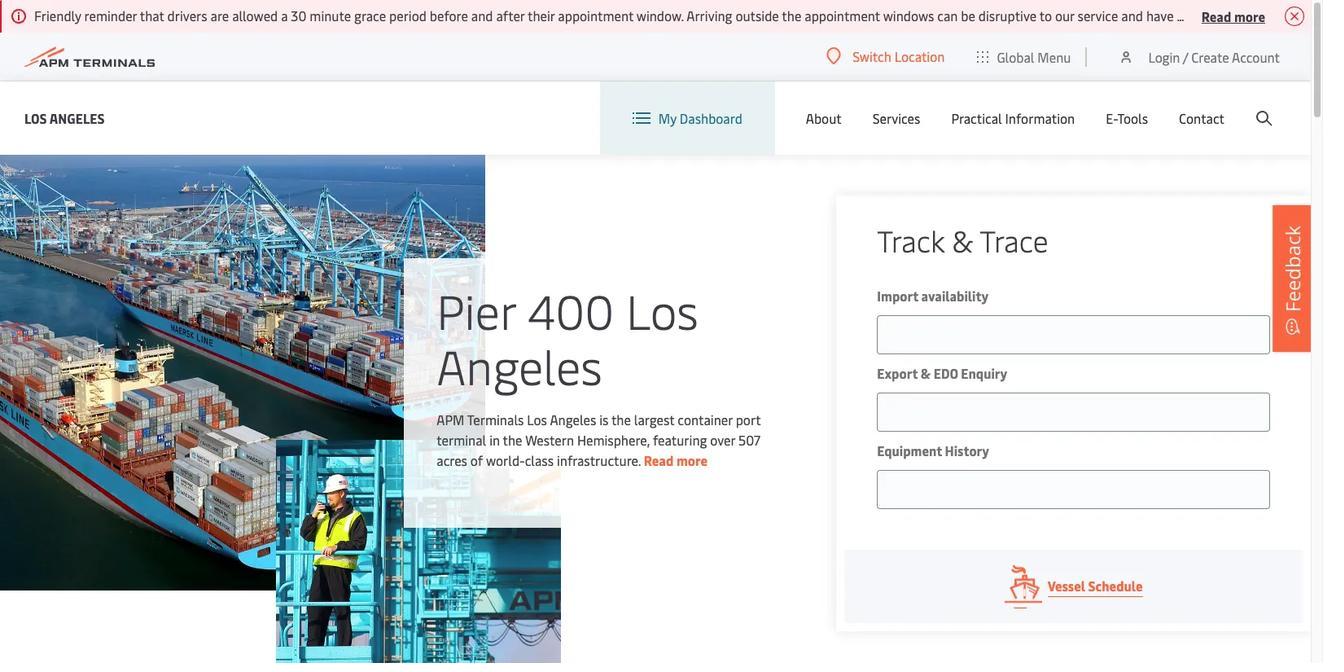 Task type: vqa. For each thing, say whether or not it's contained in the screenshot.
'by'
no



Task type: describe. For each thing, give the bounding box(es) containing it.
arriving
[[687, 7, 733, 24]]

about
[[806, 109, 842, 127]]

services button
[[873, 81, 921, 155]]

read for read more button
[[1202, 7, 1232, 25]]

enquiry
[[962, 364, 1008, 382]]

read more for read more button
[[1202, 7, 1266, 25]]

los for pier 400 los angeles
[[626, 278, 699, 342]]

western
[[526, 431, 574, 449]]

schedule
[[1089, 577, 1143, 595]]

drive
[[1298, 7, 1324, 24]]

over
[[711, 431, 736, 449]]

close alert image
[[1286, 7, 1305, 26]]

1 appointment from the left
[[558, 7, 634, 24]]

allowed
[[232, 7, 278, 24]]

los for apm terminals los angeles is the largest container port terminal in the western hemisphere, featuring over 507 acres of world-class infrastructure.
[[527, 411, 547, 429]]

availability
[[922, 287, 989, 305]]

track & trace
[[878, 220, 1049, 260]]

los angeles pier 400 image
[[0, 155, 486, 591]]

/
[[1183, 48, 1189, 66]]

my dashboard button
[[633, 81, 743, 155]]

e-tools
[[1106, 109, 1149, 127]]

reminder
[[84, 7, 137, 24]]

menu
[[1038, 48, 1072, 66]]

more for read more link
[[677, 451, 708, 469]]

minute
[[310, 7, 351, 24]]

class
[[525, 451, 554, 469]]

1 and from the left
[[471, 7, 493, 24]]

2 horizontal spatial the
[[782, 7, 802, 24]]

0 horizontal spatial los
[[24, 109, 47, 127]]

have
[[1147, 7, 1174, 24]]

angeles for apm
[[550, 411, 597, 429]]

location
[[895, 47, 945, 65]]

that
[[140, 7, 164, 24]]

practical
[[952, 109, 1003, 127]]

contact
[[1180, 109, 1225, 127]]

switch location
[[853, 47, 945, 65]]

import availability
[[878, 287, 989, 305]]

to
[[1040, 7, 1053, 24]]

of
[[471, 451, 483, 469]]

30
[[291, 7, 307, 24]]

export & edo enquiry
[[878, 364, 1008, 382]]

feedback button
[[1273, 205, 1314, 352]]

before
[[430, 7, 468, 24]]

grace
[[354, 7, 386, 24]]

largest
[[634, 411, 675, 429]]

service
[[1078, 7, 1119, 24]]

trace
[[980, 220, 1049, 260]]

drivers
[[167, 7, 207, 24]]

infrastructure.
[[557, 451, 641, 469]]

their
[[528, 7, 555, 24]]

equipment history
[[878, 442, 990, 459]]

track
[[878, 220, 945, 260]]

angeles for pier
[[437, 333, 603, 398]]

hemisphere,
[[577, 431, 650, 449]]

disruptive
[[979, 7, 1037, 24]]

la secondary image
[[276, 440, 561, 663]]

impacts
[[1230, 7, 1277, 24]]

negative
[[1178, 7, 1227, 24]]

import
[[878, 287, 919, 305]]

equipment
[[878, 442, 943, 459]]

featuring
[[653, 431, 707, 449]]

1 horizontal spatial the
[[612, 411, 631, 429]]

container
[[678, 411, 733, 429]]

information
[[1006, 109, 1076, 127]]

read more button
[[1202, 6, 1266, 26]]

400
[[528, 278, 614, 342]]



Task type: locate. For each thing, give the bounding box(es) containing it.
1 horizontal spatial read
[[1202, 7, 1232, 25]]

friendly reminder that drivers are allowed a 30 minute grace period before and after their appointment window. arriving outside the appointment windows can be disruptive to our service and have negative impacts on drive
[[34, 7, 1324, 24]]

global
[[997, 48, 1035, 66]]

1 vertical spatial los
[[626, 278, 699, 342]]

are
[[211, 7, 229, 24]]

0 vertical spatial &
[[953, 220, 974, 260]]

the right 'is'
[[612, 411, 631, 429]]

practical information button
[[952, 81, 1076, 155]]

read more up login / create account
[[1202, 7, 1266, 25]]

2 horizontal spatial los
[[626, 278, 699, 342]]

e-
[[1106, 109, 1118, 127]]

world-
[[486, 451, 525, 469]]

& for trace
[[953, 220, 974, 260]]

and left have
[[1122, 7, 1144, 24]]

read more for read more link
[[644, 451, 708, 469]]

my
[[659, 109, 677, 127]]

terminals
[[467, 411, 524, 429]]

los angeles link
[[24, 108, 105, 128]]

account
[[1233, 48, 1281, 66]]

& left edo
[[921, 364, 931, 382]]

0 horizontal spatial and
[[471, 7, 493, 24]]

period
[[389, 7, 427, 24]]

0 horizontal spatial more
[[677, 451, 708, 469]]

more for read more button
[[1235, 7, 1266, 25]]

1 vertical spatial &
[[921, 364, 931, 382]]

1 horizontal spatial more
[[1235, 7, 1266, 25]]

port
[[736, 411, 761, 429]]

0 horizontal spatial &
[[921, 364, 931, 382]]

apm
[[437, 411, 465, 429]]

the right the "in"
[[503, 431, 523, 449]]

appointment right their
[[558, 7, 634, 24]]

read up login / create account
[[1202, 7, 1232, 25]]

terminal
[[437, 431, 487, 449]]

global menu
[[997, 48, 1072, 66]]

0 vertical spatial the
[[782, 7, 802, 24]]

global menu button
[[962, 32, 1088, 81]]

0 horizontal spatial read
[[644, 451, 674, 469]]

vessel schedule
[[1048, 577, 1143, 595]]

more down featuring at bottom
[[677, 451, 708, 469]]

is
[[600, 411, 609, 429]]

& left trace
[[953, 220, 974, 260]]

dashboard
[[680, 109, 743, 127]]

read more
[[1202, 7, 1266, 25], [644, 451, 708, 469]]

after
[[496, 7, 525, 24]]

angeles inside pier 400 los angeles
[[437, 333, 603, 398]]

our
[[1056, 7, 1075, 24]]

about button
[[806, 81, 842, 155]]

on
[[1280, 7, 1295, 24]]

outside
[[736, 7, 779, 24]]

and left after on the left top
[[471, 7, 493, 24]]

create
[[1192, 48, 1230, 66]]

0 vertical spatial los
[[24, 109, 47, 127]]

more inside button
[[1235, 7, 1266, 25]]

pier 400 los angeles
[[437, 278, 699, 398]]

1 vertical spatial more
[[677, 451, 708, 469]]

in
[[490, 431, 500, 449]]

0 horizontal spatial appointment
[[558, 7, 634, 24]]

2 vertical spatial angeles
[[550, 411, 597, 429]]

vessel
[[1048, 577, 1086, 595]]

0 vertical spatial more
[[1235, 7, 1266, 25]]

angeles inside apm terminals los angeles is the largest container port terminal in the western hemisphere, featuring over 507 acres of world-class infrastructure.
[[550, 411, 597, 429]]

switch
[[853, 47, 892, 65]]

0 horizontal spatial the
[[503, 431, 523, 449]]

read down featuring at bottom
[[644, 451, 674, 469]]

switch location button
[[827, 47, 945, 65]]

0 vertical spatial angeles
[[49, 109, 105, 127]]

1 vertical spatial the
[[612, 411, 631, 429]]

read more link
[[644, 451, 708, 469]]

2 appointment from the left
[[805, 7, 881, 24]]

0 horizontal spatial read more
[[644, 451, 708, 469]]

1 vertical spatial angeles
[[437, 333, 603, 398]]

los angeles
[[24, 109, 105, 127]]

& for edo
[[921, 364, 931, 382]]

0 vertical spatial read more
[[1202, 7, 1266, 25]]

the right outside
[[782, 7, 802, 24]]

vessel schedule link
[[845, 550, 1303, 623]]

more left on
[[1235, 7, 1266, 25]]

login / create account
[[1149, 48, 1281, 66]]

my dashboard
[[659, 109, 743, 127]]

services
[[873, 109, 921, 127]]

2 vertical spatial los
[[527, 411, 547, 429]]

read
[[1202, 7, 1232, 25], [644, 451, 674, 469]]

acres
[[437, 451, 468, 469]]

2 and from the left
[[1122, 7, 1144, 24]]

1 horizontal spatial read more
[[1202, 7, 1266, 25]]

read more down featuring at bottom
[[644, 451, 708, 469]]

1 vertical spatial read more
[[644, 451, 708, 469]]

history
[[945, 442, 990, 459]]

1 horizontal spatial appointment
[[805, 7, 881, 24]]

los inside apm terminals los angeles is the largest container port terminal in the western hemisphere, featuring over 507 acres of world-class infrastructure.
[[527, 411, 547, 429]]

window.
[[637, 7, 684, 24]]

read for read more link
[[644, 451, 674, 469]]

0 vertical spatial read
[[1202, 7, 1232, 25]]

be
[[961, 7, 976, 24]]

appointment up switch
[[805, 7, 881, 24]]

2 vertical spatial the
[[503, 431, 523, 449]]

contact button
[[1180, 81, 1225, 155]]

e-tools button
[[1106, 81, 1149, 155]]

export
[[878, 364, 918, 382]]

login
[[1149, 48, 1181, 66]]

tools
[[1118, 109, 1149, 127]]

and
[[471, 7, 493, 24], [1122, 7, 1144, 24]]

feedback
[[1280, 226, 1307, 312]]

angeles
[[49, 109, 105, 127], [437, 333, 603, 398], [550, 411, 597, 429]]

friendly
[[34, 7, 81, 24]]

login / create account link
[[1119, 33, 1281, 81]]

a
[[281, 7, 288, 24]]

&
[[953, 220, 974, 260], [921, 364, 931, 382]]

1 vertical spatial read
[[644, 451, 674, 469]]

read inside button
[[1202, 7, 1232, 25]]

los inside pier 400 los angeles
[[626, 278, 699, 342]]

507
[[739, 431, 761, 449]]

practical information
[[952, 109, 1076, 127]]

1 horizontal spatial &
[[953, 220, 974, 260]]

1 horizontal spatial los
[[527, 411, 547, 429]]

windows
[[884, 7, 935, 24]]

pier
[[437, 278, 516, 342]]

apm terminals los angeles is the largest container port terminal in the western hemisphere, featuring over 507 acres of world-class infrastructure.
[[437, 411, 761, 469]]

more
[[1235, 7, 1266, 25], [677, 451, 708, 469]]

can
[[938, 7, 958, 24]]

edo
[[934, 364, 959, 382]]

1 horizontal spatial and
[[1122, 7, 1144, 24]]



